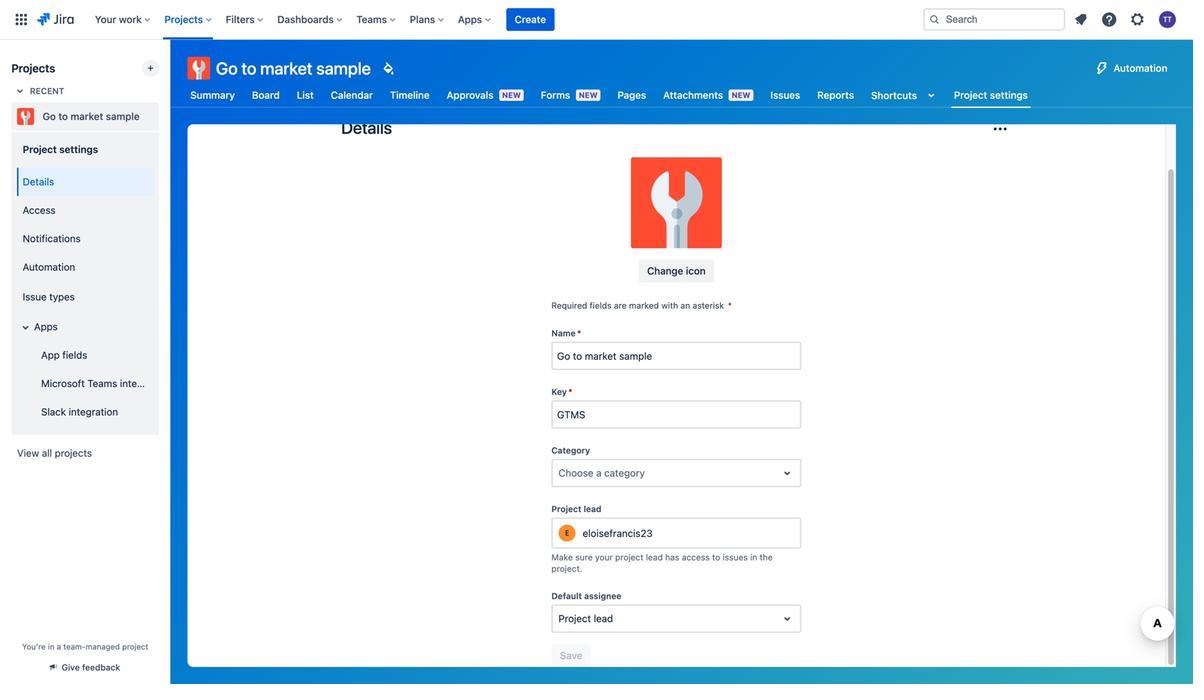 Task type: describe. For each thing, give the bounding box(es) containing it.
your profile and settings image
[[1160, 11, 1177, 28]]

0 vertical spatial integration
[[120, 378, 169, 390]]

timeline link
[[387, 82, 433, 108]]

create project image
[[145, 63, 156, 74]]

apps inside apps button
[[34, 321, 58, 333]]

primary element
[[9, 0, 913, 39]]

notifications
[[23, 233, 81, 245]]

required fields are marked with an asterisk *
[[552, 301, 732, 311]]

details inside details link
[[23, 176, 54, 188]]

board
[[252, 89, 280, 101]]

choose
[[559, 467, 594, 479]]

reports
[[818, 89, 855, 101]]

automation image
[[1094, 60, 1112, 77]]

name
[[552, 328, 576, 338]]

an
[[681, 301, 691, 311]]

you're in a team-managed project
[[22, 642, 148, 652]]

with
[[662, 301, 679, 311]]

market inside go to market sample 'link'
[[71, 111, 103, 122]]

change icon
[[648, 265, 706, 277]]

recent
[[30, 86, 64, 96]]

calendar
[[331, 89, 373, 101]]

collapse recent projects image
[[11, 82, 28, 99]]

make
[[552, 553, 573, 563]]

create
[[515, 14, 546, 25]]

project.
[[552, 564, 583, 574]]

apps button
[[17, 313, 154, 341]]

* for name *
[[577, 328, 582, 338]]

0 vertical spatial a
[[597, 467, 602, 479]]

new for attachments
[[732, 91, 751, 100]]

filters
[[226, 14, 255, 25]]

notifications link
[[17, 225, 154, 253]]

microsoft
[[41, 378, 85, 390]]

Search field
[[924, 8, 1066, 31]]

shortcuts
[[872, 89, 918, 101]]

0 horizontal spatial a
[[57, 642, 61, 652]]

icon
[[686, 265, 706, 277]]

settings inside tab list
[[991, 89, 1029, 101]]

plans button
[[406, 8, 450, 31]]

give feedback button
[[42, 656, 129, 679]]

new for approvals
[[502, 91, 521, 100]]

0 vertical spatial market
[[260, 58, 313, 78]]

to inside make sure your project lead has access to issues in the project.
[[713, 553, 721, 563]]

plans
[[410, 14, 436, 25]]

view all projects
[[17, 447, 92, 459]]

more image
[[992, 120, 1010, 138]]

lead inside make sure your project lead has access to issues in the project.
[[646, 553, 663, 563]]

* for key *
[[569, 387, 573, 397]]

filters button
[[222, 8, 269, 31]]

issues link
[[768, 82, 804, 108]]

open image for project lead
[[779, 611, 796, 628]]

go to market sample inside 'link'
[[43, 111, 140, 122]]

new for forms
[[579, 91, 598, 100]]

types
[[49, 291, 75, 303]]

automation inside button
[[1114, 62, 1168, 74]]

are
[[614, 301, 627, 311]]

your work
[[95, 14, 142, 25]]

access
[[682, 553, 710, 563]]

default assignee
[[552, 591, 622, 601]]

pages
[[618, 89, 647, 101]]

0 vertical spatial project lead
[[552, 504, 602, 514]]

1 horizontal spatial sample
[[316, 58, 371, 78]]

automation button
[[1089, 57, 1177, 80]]

1 vertical spatial projects
[[11, 61, 55, 75]]

eloisefrancis23
[[583, 528, 653, 539]]

teams button
[[353, 8, 401, 31]]

choose a category
[[559, 467, 645, 479]]

category
[[605, 467, 645, 479]]

project inside tab list
[[955, 89, 988, 101]]

the
[[760, 553, 773, 563]]

open image for choose a category
[[779, 465, 796, 482]]

your
[[596, 553, 613, 563]]

change icon button
[[639, 260, 715, 283]]

access
[[23, 204, 56, 216]]

in inside make sure your project lead has access to issues in the project.
[[751, 553, 758, 563]]

key *
[[552, 387, 573, 397]]

app
[[41, 349, 60, 361]]

list
[[297, 89, 314, 101]]

add to starred image
[[155, 108, 172, 125]]

make sure your project lead has access to issues in the project.
[[552, 553, 773, 574]]

shortcuts button
[[869, 82, 943, 108]]

feedback
[[82, 663, 120, 673]]

issue
[[23, 291, 47, 303]]

fields for required
[[590, 301, 612, 311]]

projects
[[55, 447, 92, 459]]

appswitcher icon image
[[13, 11, 30, 28]]

projects button
[[160, 8, 217, 31]]

banner containing your work
[[0, 0, 1194, 40]]

Category text field
[[559, 466, 562, 481]]

managed
[[86, 642, 120, 652]]

details link
[[17, 168, 154, 196]]

1 vertical spatial in
[[48, 642, 54, 652]]

all
[[42, 447, 52, 459]]

slack integration
[[41, 406, 118, 418]]

group containing project settings
[[14, 131, 169, 435]]

summary
[[190, 89, 235, 101]]

go to market sample link
[[11, 102, 154, 131]]

issue types link
[[17, 281, 154, 313]]

project inside group
[[23, 143, 57, 155]]

0 vertical spatial go to market sample
[[216, 58, 371, 78]]

expand image
[[17, 319, 34, 336]]

asterisk
[[693, 301, 725, 311]]

settings image
[[1130, 11, 1147, 28]]

0 vertical spatial *
[[728, 301, 732, 311]]

microsoft teams integration
[[41, 378, 169, 390]]



Task type: vqa. For each thing, say whether or not it's contained in the screenshot.
Automation "link"
yes



Task type: locate. For each thing, give the bounding box(es) containing it.
sure
[[576, 553, 593, 563]]

0 vertical spatial in
[[751, 553, 758, 563]]

go to market sample up list at left
[[216, 58, 371, 78]]

automation down notifications
[[23, 261, 75, 273]]

* right asterisk
[[728, 301, 732, 311]]

settings inside group
[[59, 143, 98, 155]]

1 vertical spatial apps
[[34, 321, 58, 333]]

0 horizontal spatial project settings
[[23, 143, 98, 155]]

0 vertical spatial lead
[[584, 504, 602, 514]]

app fields
[[41, 349, 87, 361]]

0 vertical spatial automation
[[1114, 62, 1168, 74]]

1 horizontal spatial projects
[[165, 14, 203, 25]]

settings
[[991, 89, 1029, 101], [59, 143, 98, 155]]

2 new from the left
[[579, 91, 598, 100]]

key
[[552, 387, 567, 397]]

issues
[[771, 89, 801, 101]]

1 vertical spatial teams
[[87, 378, 117, 390]]

1 new from the left
[[502, 91, 521, 100]]

projects up collapse recent projects icon
[[11, 61, 55, 75]]

fields
[[590, 301, 612, 311], [62, 349, 87, 361]]

marked
[[630, 301, 659, 311]]

a left team-
[[57, 642, 61, 652]]

approvals
[[447, 89, 494, 101]]

apps up app
[[34, 321, 58, 333]]

0 horizontal spatial go to market sample
[[43, 111, 140, 122]]

automation
[[1114, 62, 1168, 74], [23, 261, 75, 273]]

1 horizontal spatial project
[[616, 553, 644, 563]]

0 vertical spatial fields
[[590, 301, 612, 311]]

required
[[552, 301, 588, 311]]

group
[[14, 131, 169, 435], [14, 163, 169, 431]]

your
[[95, 14, 116, 25]]

integration
[[120, 378, 169, 390], [69, 406, 118, 418]]

automation right automation image
[[1114, 62, 1168, 74]]

project inside make sure your project lead has access to issues in the project.
[[616, 553, 644, 563]]

app fields link
[[26, 341, 154, 370]]

1 horizontal spatial teams
[[357, 14, 387, 25]]

tab list
[[179, 82, 1040, 108]]

details down calendar link
[[341, 118, 392, 138]]

* right name
[[577, 328, 582, 338]]

1 vertical spatial settings
[[59, 143, 98, 155]]

sidebar navigation image
[[155, 57, 186, 85]]

slack integration link
[[26, 398, 154, 426]]

0 vertical spatial projects
[[165, 14, 203, 25]]

0 horizontal spatial *
[[569, 387, 573, 397]]

1 vertical spatial automation
[[23, 261, 75, 273]]

to inside 'link'
[[58, 111, 68, 122]]

settings up more 'image'
[[991, 89, 1029, 101]]

1 vertical spatial to
[[58, 111, 68, 122]]

reports link
[[815, 82, 858, 108]]

1 vertical spatial project settings
[[23, 143, 98, 155]]

fields left are
[[590, 301, 612, 311]]

dashboards
[[278, 14, 334, 25]]

teams inside dropdown button
[[357, 14, 387, 25]]

0 vertical spatial details
[[341, 118, 392, 138]]

project down go to market sample 'link'
[[23, 143, 57, 155]]

market up list at left
[[260, 58, 313, 78]]

project settings inside tab list
[[955, 89, 1029, 101]]

1 horizontal spatial integration
[[120, 378, 169, 390]]

to up board
[[242, 58, 257, 78]]

microsoft teams integration link
[[26, 370, 169, 398]]

sample up calendar
[[316, 58, 371, 78]]

project lead down the choose
[[552, 504, 602, 514]]

* right key
[[569, 387, 573, 397]]

access link
[[17, 196, 154, 225]]

1 vertical spatial lead
[[646, 553, 663, 563]]

1 horizontal spatial settings
[[991, 89, 1029, 101]]

0 horizontal spatial new
[[502, 91, 521, 100]]

1 horizontal spatial apps
[[458, 14, 482, 25]]

go inside 'link'
[[43, 111, 56, 122]]

a
[[597, 467, 602, 479], [57, 642, 61, 652]]

apps inside apps popup button
[[458, 14, 482, 25]]

1 horizontal spatial details
[[341, 118, 392, 138]]

2 horizontal spatial to
[[713, 553, 721, 563]]

project settings down go to market sample 'link'
[[23, 143, 98, 155]]

lead left has
[[646, 553, 663, 563]]

1 vertical spatial *
[[577, 328, 582, 338]]

group containing details
[[14, 163, 169, 431]]

issue types
[[23, 291, 75, 303]]

1 vertical spatial a
[[57, 642, 61, 652]]

market
[[260, 58, 313, 78], [71, 111, 103, 122]]

0 horizontal spatial apps
[[34, 321, 58, 333]]

work
[[119, 14, 142, 25]]

forms
[[541, 89, 571, 101]]

1 horizontal spatial *
[[577, 328, 582, 338]]

1 horizontal spatial automation
[[1114, 62, 1168, 74]]

summary link
[[188, 82, 238, 108]]

2 vertical spatial lead
[[594, 613, 614, 625]]

0 horizontal spatial teams
[[87, 378, 117, 390]]

notifications image
[[1073, 11, 1090, 28]]

set project background image
[[380, 60, 397, 77]]

project down category text box
[[552, 504, 582, 514]]

project lead
[[552, 504, 602, 514], [559, 613, 614, 625]]

teams
[[357, 14, 387, 25], [87, 378, 117, 390]]

project
[[616, 553, 644, 563], [122, 642, 148, 652]]

give feedback
[[62, 663, 120, 673]]

0 vertical spatial apps
[[458, 14, 482, 25]]

lead down assignee
[[594, 613, 614, 625]]

teams left plans
[[357, 14, 387, 25]]

lead up eloisefrancis23
[[584, 504, 602, 514]]

2 horizontal spatial new
[[732, 91, 751, 100]]

search image
[[930, 14, 941, 25]]

0 horizontal spatial fields
[[62, 349, 87, 361]]

project lead down default assignee at the bottom of the page
[[559, 613, 614, 625]]

None field
[[553, 343, 801, 369], [553, 402, 801, 428], [553, 343, 801, 369], [553, 402, 801, 428]]

1 vertical spatial project
[[122, 642, 148, 652]]

1 horizontal spatial a
[[597, 467, 602, 479]]

1 horizontal spatial new
[[579, 91, 598, 100]]

0 horizontal spatial details
[[23, 176, 54, 188]]

automation link
[[17, 253, 154, 281]]

automation inside 'link'
[[23, 261, 75, 273]]

0 horizontal spatial to
[[58, 111, 68, 122]]

details
[[341, 118, 392, 138], [23, 176, 54, 188]]

1 open image from the top
[[779, 465, 796, 482]]

0 horizontal spatial market
[[71, 111, 103, 122]]

attachments
[[664, 89, 724, 101]]

0 vertical spatial teams
[[357, 14, 387, 25]]

apps button
[[454, 8, 497, 31]]

sample
[[316, 58, 371, 78], [106, 111, 140, 122]]

projects inside projects dropdown button
[[165, 14, 203, 25]]

in left the
[[751, 553, 758, 563]]

view
[[17, 447, 39, 459]]

slack
[[41, 406, 66, 418]]

1 vertical spatial market
[[71, 111, 103, 122]]

to left issues
[[713, 553, 721, 563]]

calendar link
[[328, 82, 376, 108]]

2 horizontal spatial *
[[728, 301, 732, 311]]

issues
[[723, 553, 748, 563]]

1 horizontal spatial market
[[260, 58, 313, 78]]

project right shortcuts dropdown button
[[955, 89, 988, 101]]

0 vertical spatial settings
[[991, 89, 1029, 101]]

has
[[666, 553, 680, 563]]

project right 'managed'
[[122, 642, 148, 652]]

apps
[[458, 14, 482, 25], [34, 321, 58, 333]]

new left issues link
[[732, 91, 751, 100]]

projects
[[165, 14, 203, 25], [11, 61, 55, 75]]

project avatar image
[[631, 157, 722, 248]]

timeline
[[390, 89, 430, 101]]

default
[[552, 591, 582, 601]]

2 open image from the top
[[779, 611, 796, 628]]

view all projects link
[[11, 441, 159, 466]]

category
[[552, 446, 591, 456]]

2 vertical spatial *
[[569, 387, 573, 397]]

team-
[[63, 642, 86, 652]]

0 vertical spatial to
[[242, 58, 257, 78]]

go down recent
[[43, 111, 56, 122]]

integration down microsoft teams integration link
[[69, 406, 118, 418]]

0 vertical spatial open image
[[779, 465, 796, 482]]

tab list containing project settings
[[179, 82, 1040, 108]]

change
[[648, 265, 684, 277]]

0 vertical spatial project settings
[[955, 89, 1029, 101]]

teams down app fields link
[[87, 378, 117, 390]]

1 vertical spatial go to market sample
[[43, 111, 140, 122]]

dashboards button
[[273, 8, 348, 31]]

1 vertical spatial details
[[23, 176, 54, 188]]

details up the access
[[23, 176, 54, 188]]

0 horizontal spatial projects
[[11, 61, 55, 75]]

0 vertical spatial sample
[[316, 58, 371, 78]]

0 horizontal spatial in
[[48, 642, 54, 652]]

1 vertical spatial integration
[[69, 406, 118, 418]]

1 vertical spatial go
[[43, 111, 56, 122]]

board link
[[249, 82, 283, 108]]

settings down go to market sample 'link'
[[59, 143, 98, 155]]

pages link
[[615, 82, 650, 108]]

project
[[955, 89, 988, 101], [23, 143, 57, 155], [552, 504, 582, 514], [559, 613, 591, 625]]

your work button
[[91, 8, 156, 31]]

1 horizontal spatial go to market sample
[[216, 58, 371, 78]]

go to market sample down recent
[[43, 111, 140, 122]]

1 vertical spatial open image
[[779, 611, 796, 628]]

Default assignee text field
[[559, 612, 562, 626]]

a right the choose
[[597, 467, 602, 479]]

project settings up more 'image'
[[955, 89, 1029, 101]]

in right the you're
[[48, 642, 54, 652]]

1 horizontal spatial go
[[216, 58, 238, 78]]

0 horizontal spatial settings
[[59, 143, 98, 155]]

1 vertical spatial fields
[[62, 349, 87, 361]]

integration down app fields link
[[120, 378, 169, 390]]

3 new from the left
[[732, 91, 751, 100]]

sample left add to starred image
[[106, 111, 140, 122]]

0 vertical spatial project
[[616, 553, 644, 563]]

list link
[[294, 82, 317, 108]]

1 horizontal spatial fields
[[590, 301, 612, 311]]

banner
[[0, 0, 1194, 40]]

new right forms
[[579, 91, 598, 100]]

market up details link
[[71, 111, 103, 122]]

*
[[728, 301, 732, 311], [577, 328, 582, 338], [569, 387, 573, 397]]

apps right the plans popup button
[[458, 14, 482, 25]]

1 vertical spatial sample
[[106, 111, 140, 122]]

1 horizontal spatial project settings
[[955, 89, 1029, 101]]

in
[[751, 553, 758, 563], [48, 642, 54, 652]]

1 group from the top
[[14, 131, 169, 435]]

2 vertical spatial to
[[713, 553, 721, 563]]

go
[[216, 58, 238, 78], [43, 111, 56, 122]]

lead
[[584, 504, 602, 514], [646, 553, 663, 563], [594, 613, 614, 625]]

fields for app
[[62, 349, 87, 361]]

0 horizontal spatial integration
[[69, 406, 118, 418]]

1 horizontal spatial to
[[242, 58, 257, 78]]

to down recent
[[58, 111, 68, 122]]

fields right app
[[62, 349, 87, 361]]

1 horizontal spatial in
[[751, 553, 758, 563]]

0 horizontal spatial project
[[122, 642, 148, 652]]

sample inside go to market sample 'link'
[[106, 111, 140, 122]]

project right your at the bottom of page
[[616, 553, 644, 563]]

new right approvals
[[502, 91, 521, 100]]

go up summary
[[216, 58, 238, 78]]

help image
[[1102, 11, 1119, 28]]

0 horizontal spatial sample
[[106, 111, 140, 122]]

jira image
[[37, 11, 74, 28], [37, 11, 74, 28]]

projects up sidebar navigation image
[[165, 14, 203, 25]]

assignee
[[585, 591, 622, 601]]

give
[[62, 663, 80, 673]]

new
[[502, 91, 521, 100], [579, 91, 598, 100], [732, 91, 751, 100]]

2 group from the top
[[14, 163, 169, 431]]

open image
[[779, 465, 796, 482], [779, 611, 796, 628]]

fields inside group
[[62, 349, 87, 361]]

name *
[[552, 328, 582, 338]]

project down 'default'
[[559, 613, 591, 625]]

0 horizontal spatial automation
[[23, 261, 75, 273]]

0 horizontal spatial go
[[43, 111, 56, 122]]

project settings inside group
[[23, 143, 98, 155]]

1 vertical spatial project lead
[[559, 613, 614, 625]]

you're
[[22, 642, 46, 652]]

0 vertical spatial go
[[216, 58, 238, 78]]

create button
[[507, 8, 555, 31]]



